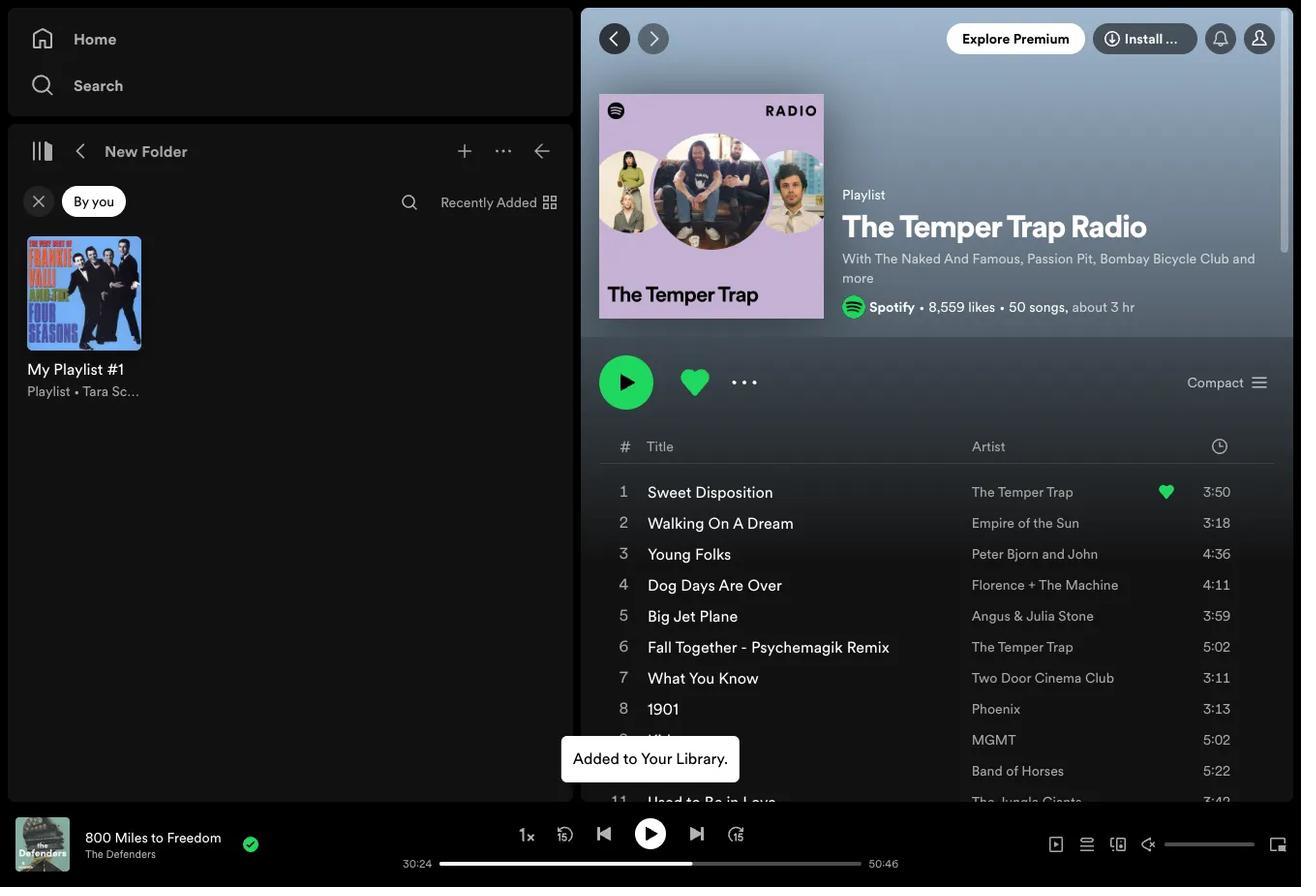Task type: describe. For each thing, give the bounding box(es) containing it.
kids link
[[648, 729, 678, 751]]

the funeral link
[[648, 760, 730, 782]]

angus
[[972, 606, 1011, 626]]

spotify image
[[843, 295, 866, 319]]

premium
[[1014, 29, 1070, 48]]

trap for sweet disposition
[[1047, 482, 1074, 502]]

young
[[648, 543, 692, 565]]

psychemagik
[[752, 636, 843, 658]]

1901 link
[[648, 698, 679, 720]]

fall
[[648, 636, 672, 658]]

group inside main element
[[15, 225, 153, 413]]

search in your library image
[[402, 195, 418, 210]]

two door cinema club
[[972, 668, 1115, 688]]

the temper trap for fall together - psychemagik remix
[[972, 637, 1074, 657]]

800 miles to freedom the defenders
[[85, 828, 221, 862]]

peter bjorn and john link
[[972, 544, 1099, 564]]

previous image
[[597, 826, 612, 841]]

walking
[[648, 512, 705, 534]]

hr
[[1123, 297, 1136, 317]]

duration element
[[1213, 438, 1228, 454]]

3:18
[[1204, 513, 1231, 533]]

playlist for playlist •
[[27, 382, 70, 401]]

peter bjorn and john
[[972, 544, 1099, 564]]

duration image
[[1213, 438, 1228, 454]]

50
[[1010, 297, 1027, 317]]

machine
[[1066, 575, 1119, 595]]

songs
[[1030, 297, 1066, 317]]

title
[[647, 436, 674, 456]]

walking on a dream link
[[648, 512, 794, 534]]

app
[[1166, 29, 1193, 48]]

kids
[[648, 729, 678, 751]]

your
[[641, 748, 672, 769]]

artist
[[973, 436, 1006, 456]]

florence + the machine link
[[972, 575, 1119, 595]]

go forward image
[[646, 31, 662, 46]]

bicycle
[[1154, 249, 1198, 268]]

by you
[[74, 192, 114, 211]]

what you know link
[[648, 667, 759, 689]]

main element
[[8, 8, 573, 802]]

added to your library.
[[573, 748, 729, 769]]

be
[[705, 791, 723, 813]]

used to be in love link
[[648, 791, 777, 813]]

band
[[972, 761, 1003, 781]]

spotify link
[[870, 297, 916, 317]]

the funeral
[[648, 760, 730, 782]]

playlist •
[[27, 382, 83, 401]]

julia
[[1027, 606, 1056, 626]]

Recently Added, Grid view field
[[425, 187, 570, 218]]

florence + the machine
[[972, 575, 1119, 595]]

folks
[[696, 543, 732, 565]]

john
[[1069, 544, 1099, 564]]

volume off image
[[1142, 837, 1158, 852]]

folder
[[142, 140, 188, 162]]

library.
[[676, 748, 729, 769]]

used to be in love
[[648, 791, 777, 813]]

,
[[1066, 297, 1069, 317]]

clear filters image
[[31, 194, 46, 209]]

explore premium button
[[947, 23, 1086, 54]]

now playing: 800 miles to freedom by the defenders footer
[[15, 818, 394, 872]]

and inside the temper trap radio grid
[[1043, 544, 1066, 564]]

added inside status
[[573, 748, 620, 769]]

800 miles to freedom link
[[85, 828, 221, 847]]

a
[[733, 512, 744, 534]]

the defenders link
[[85, 847, 156, 862]]

install
[[1126, 29, 1164, 48]]

of for the funeral
[[1007, 761, 1019, 781]]

dog days are over link
[[648, 574, 783, 596]]

and inside the temper trap radio with the naked and famous, passion pit, bombay bicycle club and more
[[1234, 249, 1256, 268]]

sweet disposition link
[[648, 481, 774, 503]]

added to your library. status
[[562, 736, 740, 783]]

pit,
[[1077, 249, 1097, 268]]

you
[[689, 667, 715, 689]]

peter
[[972, 544, 1004, 564]]

two door cinema club link
[[972, 668, 1115, 688]]

the
[[1034, 513, 1054, 533]]

install app
[[1126, 29, 1193, 48]]

bombay
[[1101, 249, 1150, 268]]

to inside 800 miles to freedom the defenders
[[151, 828, 164, 847]]

giants
[[1043, 792, 1082, 812]]

famous,
[[973, 249, 1024, 268]]

the temper trap for sweet disposition
[[972, 482, 1074, 502]]

naked
[[902, 249, 942, 268]]

miles
[[115, 828, 148, 847]]

angus & julia stone link
[[972, 606, 1094, 626]]

the temper trap radio image
[[600, 94, 824, 319]]

compact
[[1188, 373, 1245, 392]]

spotify
[[870, 297, 916, 317]]

stone
[[1059, 606, 1094, 626]]

defenders
[[106, 847, 156, 862]]

3:42 cell
[[1160, 787, 1258, 818]]

next image
[[690, 826, 705, 841]]

install app link
[[1094, 23, 1198, 54]]

8,559
[[929, 297, 966, 317]]

4:36 cell
[[1160, 539, 1258, 570]]

trap inside the temper trap radio with the naked and famous, passion pit, bombay bicycle club and more
[[1008, 214, 1066, 245]]

big jet plane link
[[648, 605, 738, 627]]

added inside field
[[497, 193, 538, 212]]

&
[[1015, 606, 1024, 626]]

florence
[[972, 575, 1026, 595]]

3:18 cell
[[1160, 508, 1258, 539]]

of for walking on a dream
[[1019, 513, 1031, 533]]

angus & julia stone
[[972, 606, 1094, 626]]

phoenix
[[972, 699, 1021, 719]]

3:50 cell
[[1160, 477, 1258, 508]]

to for added
[[624, 748, 638, 769]]

50:46
[[870, 857, 899, 871]]

•
[[74, 382, 80, 401]]

8,559 likes
[[929, 297, 996, 317]]

the temper trap radio grid
[[582, 428, 1293, 887]]

band of horses link
[[972, 761, 1065, 781]]

and
[[945, 249, 970, 268]]

sun
[[1057, 513, 1080, 533]]



Task type: vqa. For each thing, say whether or not it's contained in the screenshot.
TO to the right
yes



Task type: locate. For each thing, give the bounding box(es) containing it.
recently
[[441, 193, 494, 212]]

1 the temper trap link from the top
[[972, 482, 1074, 502]]

go back image
[[607, 31, 623, 46]]

2 the temper trap from the top
[[972, 637, 1074, 657]]

3
[[1111, 297, 1120, 317]]

trap up the cinema
[[1047, 637, 1074, 657]]

temper up empire of the sun link
[[998, 482, 1044, 502]]

new folder
[[105, 140, 188, 162]]

2 horizontal spatial to
[[687, 791, 701, 813]]

dog days are over
[[648, 574, 783, 596]]

the temper trap radio with the naked and famous, passion pit, bombay bicycle club and more
[[843, 214, 1256, 288]]

50 songs , about 3 hr
[[1010, 297, 1136, 317]]

added left your
[[573, 748, 620, 769]]

-
[[741, 636, 748, 658]]

over
[[748, 574, 783, 596]]

1 5:02 from the top
[[1204, 637, 1231, 657]]

5:02 for kids
[[1204, 730, 1231, 750]]

to right miles
[[151, 828, 164, 847]]

player controls element
[[271, 818, 908, 871]]

mgmt
[[972, 730, 1017, 750]]

0 horizontal spatial added
[[497, 193, 538, 212]]

the temper trap
[[972, 482, 1074, 502], [972, 637, 1074, 657]]

big jet plane
[[648, 605, 738, 627]]

days
[[681, 574, 716, 596]]

playlist up with
[[843, 185, 886, 204]]

trap for fall together - psychemagik remix
[[1047, 637, 1074, 657]]

1 vertical spatial 5:02
[[1204, 730, 1231, 750]]

trap
[[1008, 214, 1066, 245], [1047, 482, 1074, 502], [1047, 637, 1074, 657]]

now playing view image
[[46, 826, 61, 842]]

0 horizontal spatial playlist
[[27, 382, 70, 401]]

two
[[972, 668, 998, 688]]

0 vertical spatial added
[[497, 193, 538, 212]]

1901
[[648, 698, 679, 720]]

added
[[497, 193, 538, 212], [573, 748, 620, 769]]

1 vertical spatial club
[[1086, 668, 1115, 688]]

added right recently
[[497, 193, 538, 212]]

of left the
[[1019, 513, 1031, 533]]

0 horizontal spatial to
[[151, 828, 164, 847]]

club right bicycle
[[1201, 249, 1230, 268]]

empire
[[972, 513, 1015, 533]]

0 vertical spatial to
[[624, 748, 638, 769]]

2 the temper trap link from the top
[[972, 637, 1074, 657]]

disposition
[[696, 481, 774, 503]]

4:11
[[1204, 575, 1231, 595]]

1 vertical spatial trap
[[1047, 482, 1074, 502]]

0 horizontal spatial club
[[1086, 668, 1115, 688]]

2 5:02 from the top
[[1204, 730, 1231, 750]]

0 vertical spatial of
[[1019, 513, 1031, 533]]

3:50
[[1204, 482, 1231, 502]]

on
[[709, 512, 730, 534]]

mgmt link
[[972, 730, 1017, 750]]

young folks
[[648, 543, 732, 565]]

to for used
[[687, 791, 701, 813]]

5:02 down 3:13
[[1204, 730, 1231, 750]]

2 vertical spatial temper
[[998, 637, 1044, 657]]

1 horizontal spatial and
[[1234, 249, 1256, 268]]

the temper trap link for sweet disposition
[[972, 482, 1074, 502]]

# column header
[[620, 429, 632, 463]]

band of horses
[[972, 761, 1065, 781]]

plane
[[700, 605, 738, 627]]

# row
[[601, 429, 1275, 464]]

connect to a device image
[[1111, 837, 1127, 852]]

more
[[843, 268, 875, 288]]

club right the cinema
[[1086, 668, 1115, 688]]

0 vertical spatial trap
[[1008, 214, 1066, 245]]

you
[[92, 192, 114, 211]]

5:02 up 3:11 at the right of the page
[[1204, 637, 1231, 657]]

in
[[727, 791, 739, 813]]

home
[[74, 28, 117, 49]]

2 vertical spatial trap
[[1047, 637, 1074, 657]]

sweet
[[648, 481, 692, 503]]

3:59
[[1204, 606, 1231, 626]]

know
[[719, 667, 759, 689]]

0 vertical spatial temper
[[900, 214, 1003, 245]]

group containing playlist
[[15, 225, 153, 413]]

about
[[1073, 297, 1108, 317]]

change speed image
[[517, 825, 537, 845]]

playlist left •
[[27, 382, 70, 401]]

1 horizontal spatial to
[[624, 748, 638, 769]]

1 horizontal spatial playlist
[[843, 185, 886, 204]]

together
[[676, 636, 738, 658]]

by
[[74, 192, 89, 211]]

5:02
[[1204, 637, 1231, 657], [1204, 730, 1231, 750]]

0 horizontal spatial and
[[1043, 544, 1066, 564]]

1 vertical spatial to
[[687, 791, 701, 813]]

temper for fall together - psychemagik remix
[[998, 637, 1044, 657]]

jet
[[674, 605, 696, 627]]

what's new image
[[1214, 31, 1229, 46]]

remix
[[847, 636, 890, 658]]

1 vertical spatial of
[[1007, 761, 1019, 781]]

dream
[[748, 512, 794, 534]]

to left your
[[624, 748, 638, 769]]

2 vertical spatial to
[[151, 828, 164, 847]]

explore premium
[[963, 29, 1070, 48]]

skip back 15 seconds image
[[558, 826, 573, 841]]

the inside 800 miles to freedom the defenders
[[85, 847, 103, 862]]

what
[[648, 667, 686, 689]]

temper up and in the right top of the page
[[900, 214, 1003, 245]]

1 vertical spatial added
[[573, 748, 620, 769]]

1 the temper trap from the top
[[972, 482, 1074, 502]]

search link
[[31, 66, 550, 105]]

young folks link
[[648, 543, 732, 565]]

1 vertical spatial and
[[1043, 544, 1066, 564]]

fall together - psychemagik remix link
[[648, 636, 890, 658]]

walking on a dream
[[648, 512, 794, 534]]

to inside the temper trap radio grid
[[687, 791, 701, 813]]

club inside the temper trap radio with the naked and famous, passion pit, bombay bicycle club and more
[[1201, 249, 1230, 268]]

none search field inside main element
[[394, 187, 425, 218]]

trap up the sun
[[1047, 482, 1074, 502]]

horses
[[1022, 761, 1065, 781]]

1 vertical spatial the temper trap link
[[972, 637, 1074, 657]]

the temper trap down &
[[972, 637, 1074, 657]]

funeral
[[678, 760, 730, 782]]

1 horizontal spatial added
[[573, 748, 620, 769]]

jungle
[[999, 792, 1040, 812]]

temper down &
[[998, 637, 1044, 657]]

Compact button
[[1180, 367, 1276, 398]]

the temper trap link for fall together - psychemagik remix
[[972, 637, 1074, 657]]

1 vertical spatial the temper trap
[[972, 637, 1074, 657]]

playlist inside main element
[[27, 382, 70, 401]]

the temper trap link
[[972, 482, 1074, 502], [972, 637, 1074, 657]]

temper
[[900, 214, 1003, 245], [998, 482, 1044, 502], [998, 637, 1044, 657]]

the temper trap link down &
[[972, 637, 1074, 657]]

are
[[719, 574, 744, 596]]

1 vertical spatial playlist
[[27, 382, 70, 401]]

play image
[[643, 826, 659, 841]]

30:24
[[403, 857, 432, 871]]

and
[[1234, 249, 1256, 268], [1043, 544, 1066, 564]]

and left john
[[1043, 544, 1066, 564]]

0 vertical spatial club
[[1201, 249, 1230, 268]]

of right band
[[1007, 761, 1019, 781]]

0 vertical spatial the temper trap link
[[972, 482, 1074, 502]]

By you checkbox
[[62, 186, 126, 217]]

5:02 for fall together - psychemagik remix
[[1204, 637, 1231, 657]]

skip forward 15 seconds image
[[728, 826, 744, 841]]

0 vertical spatial playlist
[[843, 185, 886, 204]]

to left be
[[687, 791, 701, 813]]

group
[[15, 225, 153, 413]]

the temper trap link up empire of the sun link
[[972, 482, 1074, 502]]

1 vertical spatial temper
[[998, 482, 1044, 502]]

0 vertical spatial the temper trap
[[972, 482, 1074, 502]]

4:36
[[1204, 544, 1231, 564]]

temper inside the temper trap radio with the naked and famous, passion pit, bombay bicycle club and more
[[900, 214, 1003, 245]]

playlist for playlist
[[843, 185, 886, 204]]

5:22
[[1204, 761, 1231, 781]]

the
[[843, 214, 895, 245], [875, 249, 898, 268], [972, 482, 995, 502], [1039, 575, 1063, 595], [972, 637, 995, 657], [648, 760, 675, 782], [972, 792, 995, 812], [85, 847, 103, 862]]

the jungle giants link
[[972, 792, 1082, 812]]

the temper trap up empire of the sun link
[[972, 482, 1074, 502]]

0 vertical spatial 5:02
[[1204, 637, 1231, 657]]

to inside status
[[624, 748, 638, 769]]

explore
[[963, 29, 1011, 48]]

big
[[648, 605, 670, 627]]

3:11
[[1204, 668, 1231, 688]]

temper for sweet disposition
[[998, 482, 1044, 502]]

club inside the temper trap radio grid
[[1086, 668, 1115, 688]]

None search field
[[394, 187, 425, 218]]

and right bicycle
[[1234, 249, 1256, 268]]

top bar and user menu element
[[581, 8, 1294, 70]]

trap up passion
[[1008, 214, 1066, 245]]

1 horizontal spatial club
[[1201, 249, 1230, 268]]

of
[[1019, 513, 1031, 533], [1007, 761, 1019, 781]]

door
[[1002, 668, 1032, 688]]

passion
[[1028, 249, 1074, 268]]

0 vertical spatial and
[[1234, 249, 1256, 268]]



